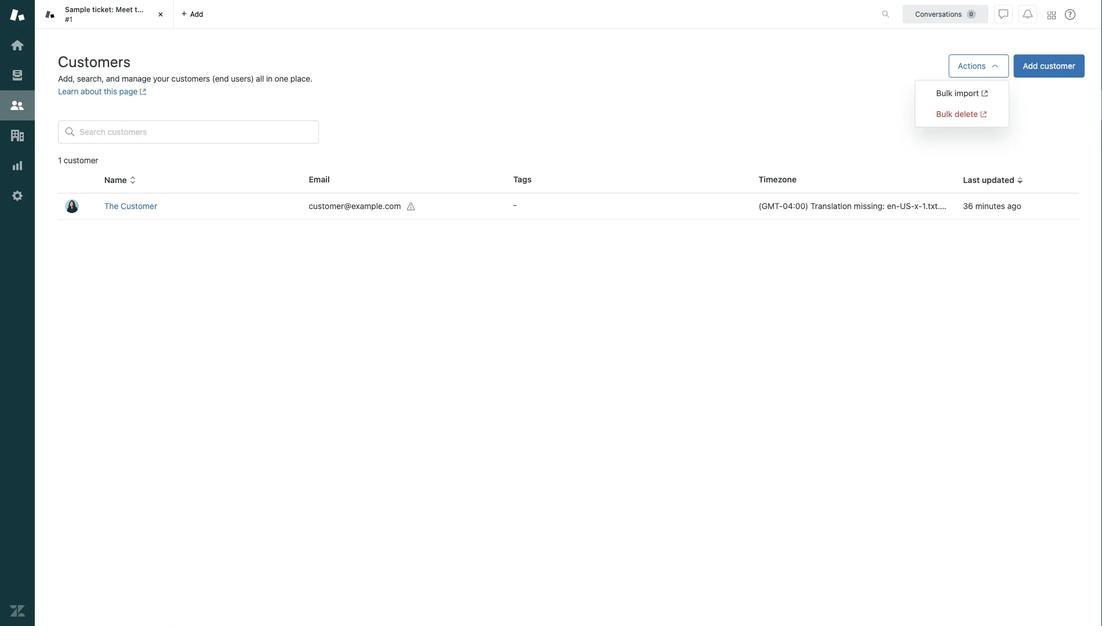 Task type: locate. For each thing, give the bounding box(es) containing it.
1 vertical spatial customer
[[64, 156, 98, 165]]

search,
[[77, 74, 104, 84]]

one
[[275, 74, 288, 84]]

1 bulk from the top
[[937, 88, 953, 98]]

(opens in a new tab) image down actions popup button
[[979, 90, 988, 97]]

main element
[[0, 0, 35, 627]]

add
[[1023, 61, 1038, 71]]

minutes
[[976, 202, 1006, 211]]

customer for add customer
[[1041, 61, 1076, 71]]

customer
[[121, 202, 157, 211]]

(end
[[212, 74, 229, 84]]

bulk delete link
[[937, 109, 987, 119]]

ticket
[[148, 6, 167, 14]]

timezone
[[759, 175, 797, 184]]

name button
[[104, 175, 136, 186]]

36
[[964, 202, 974, 211]]

(opens in a new tab) image
[[138, 88, 147, 95], [979, 90, 988, 97], [978, 111, 987, 118]]

tags
[[513, 175, 532, 184]]

bulk left import
[[937, 88, 953, 98]]

(opens in a new tab) image down manage on the top of page
[[138, 88, 147, 95]]

zendesk products image
[[1048, 11, 1056, 19]]

customer for 1 customer
[[64, 156, 98, 165]]

add
[[190, 10, 203, 18]]

sample
[[65, 6, 90, 14]]

-
[[513, 200, 517, 210]]

this
[[104, 87, 117, 96]]

customer right 1 on the top
[[64, 156, 98, 165]]

meet
[[116, 6, 133, 14]]

delete
[[955, 109, 978, 119]]

button displays agent's chat status as invisible. image
[[999, 10, 1009, 19]]

learn
[[58, 87, 79, 96]]

sample ticket: meet the ticket #1
[[65, 6, 167, 23]]

zendesk image
[[10, 604, 25, 619]]

conversations
[[916, 10, 962, 18]]

manage
[[122, 74, 151, 84]]

customer inside button
[[1041, 61, 1076, 71]]

(gmt-
[[759, 202, 783, 211]]

(opens in a new tab) image inside learn about this page link
[[138, 88, 147, 95]]

users)
[[231, 74, 254, 84]]

name
[[104, 176, 127, 185]]

(opens in a new tab) image down import
[[978, 111, 987, 118]]

in
[[266, 74, 273, 84]]

add button
[[174, 0, 210, 28]]

(opens in a new tab) image inside bulk import 'link'
[[979, 90, 988, 97]]

bulk
[[937, 88, 953, 98], [937, 109, 953, 119]]

unverified email image
[[407, 202, 416, 211]]

0 vertical spatial customer
[[1041, 61, 1076, 71]]

actions button
[[949, 55, 1010, 78]]

0 horizontal spatial customer
[[64, 156, 98, 165]]

1
[[58, 156, 62, 165]]

Search customers field
[[79, 127, 311, 137]]

(opens in a new tab) image inside bulk delete link
[[978, 111, 987, 118]]

tab
[[35, 0, 174, 29]]

ticket:
[[92, 6, 114, 14]]

menu
[[915, 80, 1010, 128]]

all
[[256, 74, 264, 84]]

(gmt-04:00) translation missing: en-us-x-1.txt.timezone.america_new_york
[[759, 202, 1047, 211]]

0 vertical spatial bulk
[[937, 88, 953, 98]]

bulk delete
[[937, 109, 978, 119]]

add,
[[58, 74, 75, 84]]

bulk left delete
[[937, 109, 953, 119]]

1 horizontal spatial customer
[[1041, 61, 1076, 71]]

bulk for bulk import
[[937, 88, 953, 98]]

import
[[955, 88, 979, 98]]

about
[[81, 87, 102, 96]]

2 bulk from the top
[[937, 109, 953, 119]]

1 customer
[[58, 156, 98, 165]]

1.txt.timezone.america_new_york
[[923, 202, 1047, 211]]

customers image
[[10, 98, 25, 113]]

(opens in a new tab) image for learn about this page
[[138, 88, 147, 95]]

the customer
[[104, 202, 157, 211]]

customer
[[1041, 61, 1076, 71], [64, 156, 98, 165]]

customers
[[171, 74, 210, 84]]

customer right add
[[1041, 61, 1076, 71]]

1 vertical spatial bulk
[[937, 109, 953, 119]]



Task type: vqa. For each thing, say whether or not it's contained in the screenshot.
Button Displays Agent'S Chat Status As Invisible. image
yes



Task type: describe. For each thing, give the bounding box(es) containing it.
the
[[135, 6, 146, 14]]

get help image
[[1065, 9, 1076, 20]]

the
[[104, 202, 119, 211]]

and
[[106, 74, 120, 84]]

missing:
[[854, 202, 885, 211]]

learn about this page
[[58, 87, 138, 96]]

page
[[119, 87, 138, 96]]

customer@example.com
[[309, 201, 401, 211]]

email
[[309, 175, 330, 184]]

your
[[153, 74, 169, 84]]

bulk for bulk delete
[[937, 109, 953, 119]]

en-
[[887, 202, 900, 211]]

conversations button
[[903, 5, 989, 23]]

place.
[[290, 74, 313, 84]]

add customer
[[1023, 61, 1076, 71]]

ago
[[1008, 202, 1022, 211]]

last updated
[[964, 176, 1015, 185]]

last updated button
[[964, 175, 1024, 186]]

admin image
[[10, 188, 25, 204]]

(opens in a new tab) image for bulk import
[[979, 90, 988, 97]]

translation
[[811, 202, 852, 211]]

close image
[[155, 9, 166, 20]]

updated
[[982, 176, 1015, 185]]

customers add, search, and manage your customers (end users) all in one place.
[[58, 52, 313, 84]]

bulk import
[[937, 88, 979, 98]]

bulk import link
[[937, 88, 988, 98]]

menu containing bulk import
[[915, 80, 1010, 128]]

views image
[[10, 68, 25, 83]]

notifications image
[[1024, 10, 1033, 19]]

last
[[964, 176, 980, 185]]

tabs tab list
[[35, 0, 870, 29]]

the customer link
[[104, 202, 157, 211]]

us-
[[900, 202, 915, 211]]

zendesk support image
[[10, 8, 25, 23]]

04:00)
[[783, 202, 809, 211]]

x-
[[915, 202, 923, 211]]

customers
[[58, 52, 131, 70]]

learn about this page link
[[58, 87, 147, 96]]

actions
[[958, 61, 986, 71]]

tab containing sample ticket: meet the ticket
[[35, 0, 174, 29]]

organizations image
[[10, 128, 25, 143]]

#1
[[65, 15, 73, 23]]

reporting image
[[10, 158, 25, 173]]

(opens in a new tab) image for bulk delete
[[978, 111, 987, 118]]

36 minutes ago
[[964, 202, 1022, 211]]

get started image
[[10, 38, 25, 53]]

add customer button
[[1014, 55, 1085, 78]]



